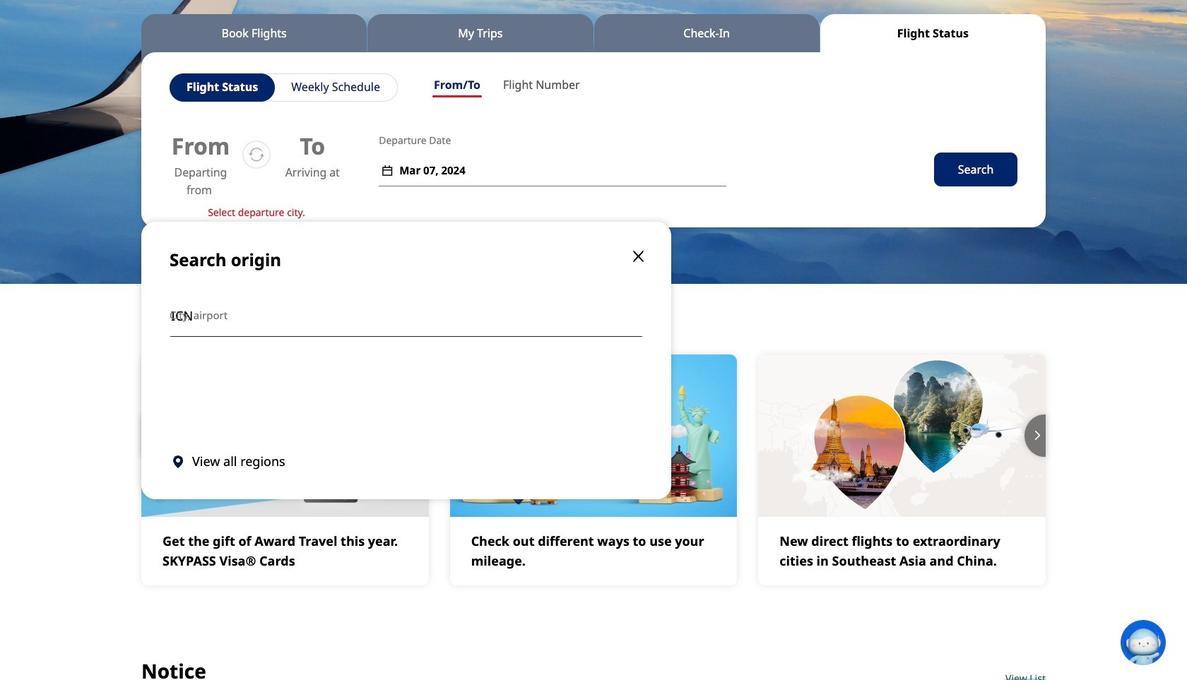 Task type: locate. For each thing, give the bounding box(es) containing it.
tab list
[[141, 14, 1046, 52]]

None text field
[[170, 294, 643, 337]]

dialog
[[141, 215, 1046, 500]]

search type for departure and arrival group
[[423, 74, 591, 100]]

document
[[141, 222, 671, 500]]



Task type: describe. For each thing, give the bounding box(es) containing it.
types of flight status group
[[170, 74, 398, 102]]



Task type: vqa. For each thing, say whether or not it's contained in the screenshot.
THE "ITINERARY TYPE" group
no



